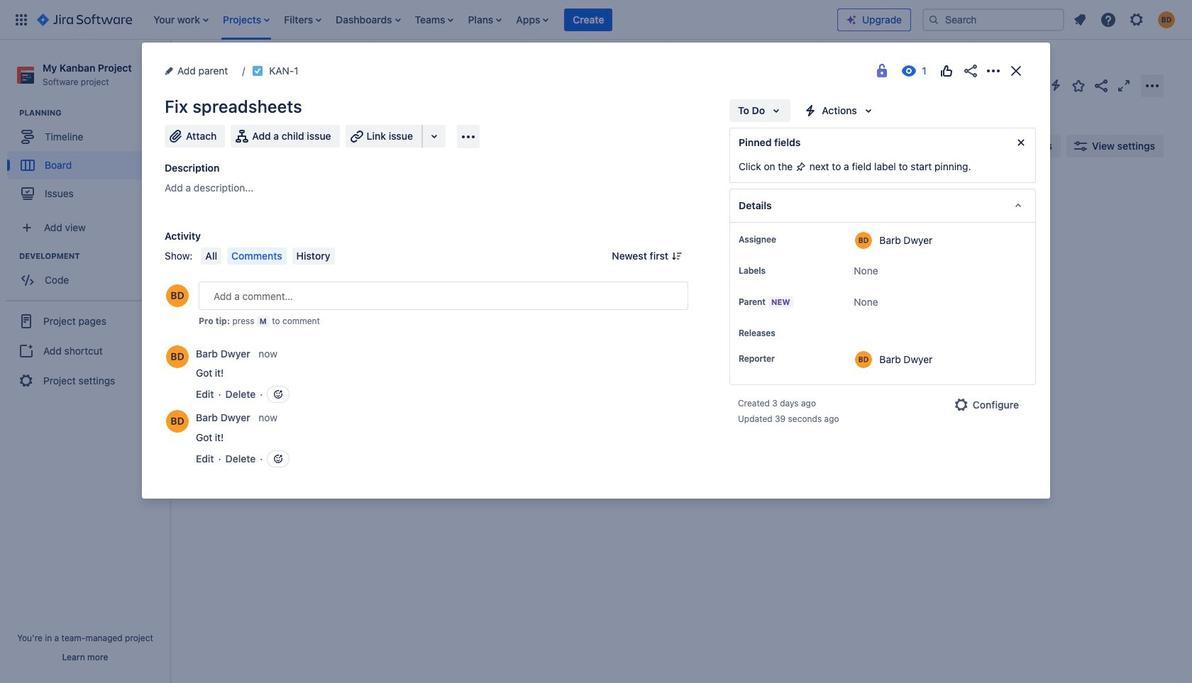 Task type: locate. For each thing, give the bounding box(es) containing it.
dialog
[[142, 43, 1050, 499]]

menu bar
[[198, 248, 337, 265]]

list
[[146, 0, 837, 39], [1067, 7, 1184, 32]]

1 vertical spatial group
[[7, 251, 170, 299]]

assignee pin to top. only you can see pinned fields. image
[[779, 234, 791, 246]]

1 heading from the top
[[19, 107, 170, 119]]

0 vertical spatial group
[[7, 107, 170, 212]]

1 horizontal spatial list
[[1067, 7, 1184, 32]]

vote options: no one has voted for this issue yet. image
[[938, 62, 955, 79]]

Add a comment… field
[[199, 282, 688, 310]]

sidebar element
[[0, 40, 170, 683]]

0 vertical spatial more information about barb dwyer image
[[855, 232, 873, 249]]

2 vertical spatial more information about barb dwyer image
[[166, 410, 189, 433]]

add app image
[[460, 128, 477, 145]]

star kan board image
[[1070, 77, 1087, 94]]

1 vertical spatial heading
[[19, 251, 170, 262]]

actions image
[[985, 62, 1002, 79]]

None search field
[[923, 8, 1065, 31]]

8 list item from the left
[[565, 0, 613, 39]]

2 list item from the left
[[219, 0, 274, 39]]

2 heading from the top
[[19, 251, 170, 262]]

enter full screen image
[[1116, 77, 1133, 94]]

hide message image
[[1013, 134, 1030, 151]]

jira software image
[[37, 11, 132, 28], [37, 11, 132, 28]]

0 vertical spatial heading
[[19, 107, 170, 119]]

group
[[7, 107, 170, 212], [7, 251, 170, 299], [6, 300, 165, 401]]

1 vertical spatial more information about barb dwyer image
[[855, 351, 873, 368]]

banner
[[0, 0, 1192, 40]]

add reaction image
[[273, 453, 284, 465]]

more information about barb dwyer image
[[855, 232, 873, 249], [855, 351, 873, 368], [166, 410, 189, 433]]

7 list item from the left
[[512, 0, 553, 39]]

3 list item from the left
[[280, 0, 326, 39]]

list item
[[149, 0, 213, 39], [219, 0, 274, 39], [280, 0, 326, 39], [332, 0, 405, 39], [411, 0, 458, 39], [464, 0, 506, 39], [512, 0, 553, 39], [565, 0, 613, 39]]

copy link to comment image
[[280, 412, 292, 423]]

Search field
[[923, 8, 1065, 31]]

heading
[[19, 107, 170, 119], [19, 251, 170, 262]]



Task type: vqa. For each thing, say whether or not it's contained in the screenshot.
"MAIN CONTENT"
no



Task type: describe. For each thing, give the bounding box(es) containing it.
task image
[[252, 65, 264, 77]]

add reaction image
[[273, 389, 284, 400]]

task image
[[211, 257, 222, 268]]

more information about barb dwyer image
[[166, 346, 189, 368]]

add people image
[[349, 138, 366, 155]]

create column image
[[802, 186, 819, 203]]

1 list item from the left
[[149, 0, 213, 39]]

4 list item from the left
[[332, 0, 405, 39]]

labels pin to top. only you can see pinned fields. image
[[769, 265, 780, 277]]

details element
[[730, 189, 1036, 223]]

copy link to issue image
[[296, 65, 307, 76]]

close image
[[1008, 62, 1025, 79]]

0 horizontal spatial list
[[146, 0, 837, 39]]

5 list item from the left
[[411, 0, 458, 39]]

reporter pin to top. only you can see pinned fields. image
[[778, 353, 789, 365]]

6 list item from the left
[[464, 0, 506, 39]]

more information about barb dwyer image for reporter pin to top. only you can see pinned fields. icon
[[855, 351, 873, 368]]

search image
[[928, 14, 940, 25]]

Search this board text field
[[200, 133, 265, 159]]

primary element
[[9, 0, 837, 39]]

more information about barb dwyer image for assignee pin to top. only you can see pinned fields. image
[[855, 232, 873, 249]]

link web pages and more image
[[426, 128, 443, 145]]

2 vertical spatial group
[[6, 300, 165, 401]]



